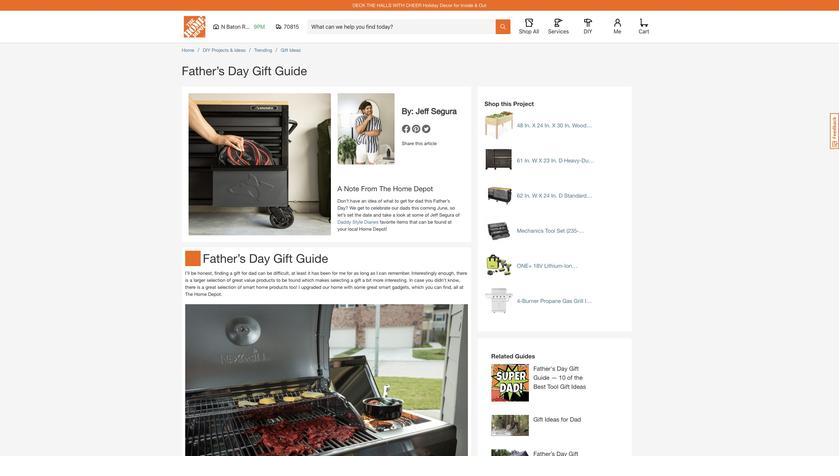 Task type: describe. For each thing, give the bounding box(es) containing it.
i'll be honest, finding a gift for dad can be difficult, at least it has been for me for as long as i can remember. interestingly enough, there is a larger selection of great value products to be found which makes selecting a gift a bit more interesting. in case you didn't know, there is a great selection of smart home products too! i upgraded our home with some great smart gadgets, which you can find, all at the home depot.
[[185, 271, 467, 297]]

deck the halls with cheer holiday decor for inside & out link
[[353, 2, 486, 8]]

all
[[454, 285, 458, 290]]

depot!
[[373, 226, 387, 232]]

1 as from the left
[[354, 271, 359, 276]]

rouge
[[242, 24, 258, 30]]

9pm
[[254, 24, 265, 30]]

2 horizontal spatial great
[[367, 285, 377, 290]]

62 in. w x 24 in. d standard duty 14-drawer mobile workbench tool chest with solid wood top in gloss black image
[[485, 182, 513, 210]]

the inside i'll be honest, finding a gift for dad can be difficult, at least it has been for me for as long as i can remember. interestingly enough, there is a larger selection of great value products to be found which makes selecting a gift a bit more interesting. in case you didn't know, there is a great selection of smart home products too! i upgraded our home with some great smart gadgets, which you can find, all at the home depot.
[[185, 292, 193, 297]]

interesting.
[[385, 278, 408, 283]]

for left the inside in the right top of the page
[[454, 2, 459, 8]]

diaries
[[364, 219, 379, 225]]

out
[[479, 2, 486, 8]]

interestingly
[[412, 271, 437, 276]]

day inside the father's day gift guide — 10 of the best tool gift ideas
[[557, 365, 567, 373]]

your
[[337, 226, 347, 232]]

one+ 18v lithium-ion cordless 2-tool combo kit w/ drill/driver, impact driver, (2) 1.5 ah batteries, charger and bag image
[[485, 252, 513, 280]]

70815
[[284, 24, 299, 30]]

trending
[[254, 47, 272, 53]]

me
[[614, 28, 621, 35]]

bit
[[366, 278, 371, 283]]

know,
[[448, 278, 460, 283]]

1 horizontal spatial to
[[365, 205, 370, 211]]

can inside favorite items that can be found at your local home depot!
[[419, 219, 426, 225]]

a up with
[[351, 278, 353, 283]]

ideas inside the father's day gift guide — 10 of the best tool gift ideas
[[571, 384, 586, 391]]

daddy style diaries link
[[337, 219, 379, 225]]

diy button
[[577, 19, 599, 35]]

gift down the trending
[[252, 64, 271, 78]]

ideas left dad
[[545, 416, 559, 424]]

best
[[533, 384, 546, 391]]

an
[[361, 198, 366, 204]]

48 in. x 24 in. x 30 in. wood raised garden bed link
[[517, 122, 594, 136]]

2 vertical spatial father's
[[203, 252, 246, 266]]

a right the finding
[[230, 271, 232, 276]]

diy for diy projects & ideas
[[203, 47, 210, 53]]

share
[[402, 141, 414, 146]]

tool inside the mechanics tool set (235- piece)
[[545, 228, 555, 234]]

gift up the difficult,
[[273, 252, 293, 266]]

30
[[557, 122, 563, 129]]

note
[[344, 185, 359, 193]]

difficult,
[[273, 271, 290, 276]]

a
[[337, 185, 342, 193]]

0 horizontal spatial &
[[230, 47, 233, 53]]

enough,
[[438, 271, 455, 276]]

1 vertical spatial you
[[425, 285, 433, 290]]

n baton rouge
[[221, 24, 258, 30]]

1 vertical spatial selection
[[217, 285, 236, 290]]

to inside i'll be honest, finding a gift for dad can be difficult, at least it has been for me for as long as i can remember. interestingly enough, there is a larger selection of great value products to be found which makes selecting a gift a bit more interesting. in case you didn't know, there is a great selection of smart home products too! i upgraded our home with some great smart gadgets, which you can find, all at the home depot.
[[276, 278, 281, 283]]

set
[[557, 228, 565, 234]]

value
[[244, 278, 255, 283]]

idea
[[368, 198, 377, 204]]

this up coming
[[425, 198, 432, 204]]

items
[[397, 219, 408, 225]]

decor
[[440, 2, 452, 8]]

let's
[[337, 212, 346, 218]]

has
[[312, 271, 319, 276]]

1 horizontal spatial great
[[232, 278, 243, 283]]

0 vertical spatial father's day gift guide
[[182, 64, 307, 78]]

raised
[[517, 129, 534, 136]]

gift right father's
[[569, 365, 579, 373]]

1 smart from the left
[[243, 285, 255, 290]]

be left the difficult,
[[267, 271, 272, 276]]

diy projects & ideas link
[[203, 47, 246, 53]]

at left least
[[291, 271, 295, 276]]

48 in. x 24 in. x 30 in. wood raised garden bed
[[517, 122, 586, 136]]

in
[[409, 278, 413, 283]]

grill with meat, vegetables, and a pot with vegetables to the right side. image
[[185, 305, 468, 457]]

services button
[[548, 19, 569, 35]]

0 vertical spatial products
[[256, 278, 275, 283]]

cheer
[[406, 2, 421, 8]]

shop all
[[519, 28, 539, 35]]

facebook image
[[402, 125, 412, 133]]

don't
[[337, 198, 349, 204]]

daddy
[[337, 219, 351, 225]]

piece)
[[517, 235, 532, 241]]

0 vertical spatial you
[[426, 278, 433, 283]]

the
[[367, 2, 376, 8]]

gift ideas
[[281, 47, 301, 53]]

least
[[297, 271, 306, 276]]

0 horizontal spatial gift
[[234, 271, 240, 276]]

2 x from the left
[[552, 122, 556, 129]]

find,
[[443, 285, 452, 290]]

1 vertical spatial gift
[[354, 278, 361, 283]]

2 horizontal spatial to
[[395, 198, 399, 204]]

a left larger
[[190, 278, 192, 283]]

1 vertical spatial products
[[269, 285, 288, 290]]

projects
[[212, 47, 229, 53]]

0 horizontal spatial is
[[185, 278, 188, 283]]

of inside the father's day gift guide — 10 of the best tool gift ideas
[[567, 374, 573, 382]]

24
[[537, 122, 543, 129]]

so
[[450, 205, 455, 211]]

shop for shop this project
[[485, 100, 499, 108]]

61 in. w x 23 in. d heavy-duty 15-drawer mobile workbench  combo with 2-drawer riser, hutch and side locker in black image
[[485, 146, 513, 175]]

wood
[[572, 122, 586, 129]]

our inside i'll be honest, finding a gift for dad can be difficult, at least it has been for me for as long as i can remember. interestingly enough, there is a larger selection of great value products to be found which makes selecting a gift a bit more interesting. in case you didn't know, there is a great selection of smart home products too! i upgraded our home with some great smart gadgets, which you can find, all at the home depot.
[[323, 285, 330, 290]]

at inside don't have an idea of what to get for dad this father's day? we get to celebrate our dads this coming june, so let's set the date and take a look at some of jeff segura of daddy style diaries
[[407, 212, 411, 218]]

for right me
[[347, 271, 353, 276]]

home down the home depot logo
[[182, 47, 194, 53]]

me
[[339, 271, 346, 276]]

holiday
[[423, 2, 439, 8]]

1 horizontal spatial i
[[376, 271, 378, 276]]

share this article
[[402, 141, 437, 146]]

baton
[[227, 24, 241, 30]]

some inside don't have an idea of what to get for dad this father's day? we get to celebrate our dads this coming june, so let's set the date and take a look at some of jeff segura of daddy style diaries
[[412, 212, 424, 218]]

0 horizontal spatial jeff
[[416, 107, 429, 116]]

gift right gift ideas for dad 'image'
[[533, 416, 543, 424]]

48 in. x 24 in. x 30 in. wood raised garden bed image
[[485, 111, 513, 140]]

mechanics tool set (235- piece) link
[[517, 227, 594, 241]]

father's
[[533, 365, 555, 373]]

home up what at the left of page
[[393, 185, 412, 193]]

related
[[491, 353, 513, 360]]

from
[[361, 185, 377, 193]]

this right "share"
[[415, 141, 423, 146]]

2 as from the left
[[370, 271, 375, 276]]

feedback link image
[[830, 113, 839, 149]]

long
[[360, 271, 369, 276]]

favorite items that can be found at your local home depot!
[[337, 219, 452, 232]]

gift ideas for dad link
[[491, 416, 592, 443]]

shop all button
[[518, 19, 540, 35]]

project
[[513, 100, 534, 108]]

gift ideas for dad image
[[491, 416, 529, 437]]

date
[[363, 212, 372, 218]]

can left the difficult,
[[258, 271, 266, 276]]

0 vertical spatial there
[[456, 271, 467, 276]]

man placing tool into a husky toolbox set. image
[[188, 93, 331, 236]]

1 vertical spatial get
[[357, 205, 364, 211]]

guides
[[515, 353, 535, 360]]

0 vertical spatial which
[[302, 278, 314, 283]]

1 vertical spatial day
[[249, 252, 270, 266]]

depot.
[[208, 292, 222, 297]]

have
[[350, 198, 360, 204]]

3 in. from the left
[[565, 122, 571, 129]]

twitter image
[[422, 125, 432, 133]]

trending link
[[254, 47, 272, 53]]

segura inside don't have an idea of what to get for dad this father's day? we get to celebrate our dads this coming june, so let's set the date and take a look at some of jeff segura of daddy style diaries
[[439, 212, 454, 218]]

shop for shop all
[[519, 28, 532, 35]]

found inside i'll be honest, finding a gift for dad can be difficult, at least it has been for me for as long as i can remember. interestingly enough, there is a larger selection of great value products to be found which makes selecting a gift a bit more interesting. in case you didn't know, there is a great selection of smart home products too! i upgraded our home with some great smart gadgets, which you can find, all at the home depot.
[[288, 278, 301, 283]]

cart link
[[637, 19, 651, 35]]

didn't
[[434, 278, 446, 283]]

that
[[409, 219, 417, 225]]

we
[[350, 205, 356, 211]]

n
[[221, 24, 225, 30]]

0 vertical spatial segura
[[431, 107, 457, 116]]

halls
[[377, 2, 392, 8]]

gift right trending link
[[281, 47, 288, 53]]



Task type: vqa. For each thing, say whether or not it's contained in the screenshot.
'caret icon'
no



Task type: locate. For each thing, give the bounding box(es) containing it.
by: jeff segura
[[402, 107, 457, 116]]

be down the difficult,
[[282, 278, 287, 283]]

dad inside i'll be honest, finding a gift for dad can be difficult, at least it has been for me for as long as i can remember. interestingly enough, there is a larger selection of great value products to be found which makes selecting a gift a bit more interesting. in case you didn't know, there is a great selection of smart home products too! i upgraded our home with some great smart gadgets, which you can find, all at the home depot.
[[249, 271, 257, 276]]

home inside favorite items that can be found at your local home depot!
[[359, 226, 372, 232]]

0 horizontal spatial shop
[[485, 100, 499, 108]]

0 vertical spatial dad
[[415, 198, 423, 204]]

be down coming
[[428, 219, 433, 225]]

1 vertical spatial father's
[[433, 198, 450, 204]]

be inside favorite items that can be found at your local home depot!
[[428, 219, 433, 225]]

0 vertical spatial tool
[[545, 228, 555, 234]]

selection up depot.
[[217, 285, 236, 290]]

for left me
[[332, 271, 338, 276]]

at
[[407, 212, 411, 218], [448, 219, 452, 225], [291, 271, 295, 276], [459, 285, 463, 290]]

x left 30
[[552, 122, 556, 129]]

jeff down coming
[[430, 212, 438, 218]]

diy inside button
[[584, 28, 592, 35]]

0 vertical spatial is
[[185, 278, 188, 283]]

0 horizontal spatial dad
[[249, 271, 257, 276]]

10
[[559, 374, 566, 382]]

father's day gift guide
[[182, 64, 307, 78], [203, 252, 328, 266]]

1 horizontal spatial diy
[[584, 28, 592, 35]]

is
[[185, 278, 188, 283], [197, 285, 200, 290]]

home left 'too!'
[[256, 285, 268, 290]]

0 vertical spatial i
[[376, 271, 378, 276]]

—
[[551, 374, 557, 382]]

for inside gift ideas for dad link
[[561, 416, 568, 424]]

What can we help you find today? search field
[[311, 20, 495, 34]]

segura up 'twitter' icon
[[431, 107, 457, 116]]

get
[[400, 198, 407, 204], [357, 205, 364, 211]]

0 horizontal spatial smart
[[243, 285, 255, 290]]

depot
[[414, 185, 433, 193]]

70815 button
[[276, 23, 299, 30]]

for up value
[[242, 271, 247, 276]]

there up know,
[[456, 271, 467, 276]]

day up value
[[249, 252, 270, 266]]

guide inside the father's day gift guide — 10 of the best tool gift ideas
[[533, 374, 549, 382]]

upgraded
[[301, 285, 321, 290]]

our
[[392, 205, 399, 211], [323, 285, 330, 290]]

gift
[[234, 271, 240, 276], [354, 278, 361, 283]]

0 vertical spatial diy
[[584, 28, 592, 35]]

x
[[532, 122, 535, 129], [552, 122, 556, 129]]

father's down home link
[[182, 64, 225, 78]]

dad
[[570, 416, 581, 424]]

june,
[[437, 205, 449, 211]]

0 vertical spatial to
[[395, 198, 399, 204]]

1 home from the left
[[256, 285, 268, 290]]

2 smart from the left
[[379, 285, 391, 290]]

1 horizontal spatial which
[[412, 285, 424, 290]]

dad up coming
[[415, 198, 423, 204]]

a down larger
[[202, 285, 204, 290]]

0 horizontal spatial to
[[276, 278, 281, 283]]

found
[[434, 219, 446, 225], [288, 278, 301, 283]]

dad up value
[[249, 271, 257, 276]]

finding
[[214, 271, 229, 276]]

look
[[397, 212, 405, 218]]

dad
[[415, 198, 423, 204], [249, 271, 257, 276]]

is down larger
[[197, 285, 200, 290]]

the inside don't have an idea of what to get for dad this father's day? we get to celebrate our dads this coming june, so let's set the date and take a look at some of jeff segura of daddy style diaries
[[355, 212, 361, 218]]

and
[[373, 212, 381, 218]]

0 vertical spatial &
[[475, 2, 477, 8]]

the home depot logo image
[[184, 16, 205, 38]]

diy left projects
[[203, 47, 210, 53]]

don't have an idea of what to get for dad this father's day? we get to celebrate our dads this coming june, so let's set the date and take a look at some of jeff segura of daddy style diaries
[[337, 198, 460, 225]]

0 horizontal spatial found
[[288, 278, 301, 283]]

case
[[414, 278, 424, 283]]

the up what at the left of page
[[379, 185, 391, 193]]

father's day gift guide — 10 of the best tool gift ideas image
[[491, 365, 529, 402]]

0 horizontal spatial in.
[[525, 122, 531, 129]]

great down bit
[[367, 285, 377, 290]]

celebrate
[[371, 205, 390, 211]]

0 horizontal spatial the
[[185, 292, 193, 297]]

1 vertical spatial there
[[185, 285, 196, 290]]

shop up the 48 in. x 24 in. x 30 in. wood raised garden bed image
[[485, 100, 499, 108]]

some right with
[[354, 285, 365, 290]]

found down "june,"
[[434, 219, 446, 225]]

can right that
[[419, 219, 426, 225]]

coming
[[420, 205, 436, 211]]

larger
[[194, 278, 205, 283]]

0 vertical spatial shop
[[519, 28, 532, 35]]

garden
[[535, 129, 553, 136]]

to right what at the left of page
[[395, 198, 399, 204]]

father's up the finding
[[203, 252, 246, 266]]

favorite
[[380, 219, 395, 225]]

pinterest image
[[412, 125, 422, 133]]

products down the difficult,
[[269, 285, 288, 290]]

1 horizontal spatial get
[[400, 198, 407, 204]]

tool inside the father's day gift guide — 10 of the best tool gift ideas
[[547, 384, 558, 391]]

2 horizontal spatial in.
[[565, 122, 571, 129]]

our up look
[[392, 205, 399, 211]]

2 vertical spatial to
[[276, 278, 281, 283]]

0 vertical spatial guide
[[275, 64, 307, 78]]

a note from the home depot
[[337, 185, 433, 193]]

our inside don't have an idea of what to get for dad this father's day? we get to celebrate our dads this coming june, so let's set the date and take a look at some of jeff segura of daddy style diaries
[[392, 205, 399, 211]]

in. right 30
[[565, 122, 571, 129]]

by: jeff segura link
[[402, 93, 457, 125]]

jeff right by:
[[416, 107, 429, 116]]

segura down "june,"
[[439, 212, 454, 218]]

me button
[[607, 19, 628, 35]]

mechanics tool set (235-piece) image
[[485, 217, 513, 245]]

there
[[456, 271, 467, 276], [185, 285, 196, 290]]

& right projects
[[230, 47, 233, 53]]

guide up it in the left bottom of the page
[[296, 252, 328, 266]]

x left 24
[[532, 122, 535, 129]]

home link
[[182, 47, 194, 53]]

this left project
[[501, 100, 512, 108]]

father's inside don't have an idea of what to get for dad this father's day? we get to celebrate our dads this coming june, so let's set the date and take a look at some of jeff segura of daddy style diaries
[[433, 198, 450, 204]]

1 vertical spatial is
[[197, 285, 200, 290]]

diy projects & ideas
[[203, 47, 246, 53]]

for
[[454, 2, 459, 8], [408, 198, 414, 204], [242, 271, 247, 276], [332, 271, 338, 276], [347, 271, 353, 276], [561, 416, 568, 424]]

ideas right projects
[[234, 47, 246, 53]]

0 vertical spatial get
[[400, 198, 407, 204]]

2 vertical spatial guide
[[533, 374, 549, 382]]

0 vertical spatial selection
[[207, 278, 225, 283]]

day up 10
[[557, 365, 567, 373]]

found inside favorite items that can be found at your local home depot!
[[434, 219, 446, 225]]

1 horizontal spatial smart
[[379, 285, 391, 290]]

i
[[376, 271, 378, 276], [299, 285, 300, 290]]

ideas up dad
[[571, 384, 586, 391]]

father's day gift guide down the trending
[[182, 64, 307, 78]]

all
[[533, 28, 539, 35]]

smart
[[243, 285, 255, 290], [379, 285, 391, 290]]

1 horizontal spatial our
[[392, 205, 399, 211]]

day
[[228, 64, 249, 78], [249, 252, 270, 266], [557, 365, 567, 373]]

can up more
[[379, 271, 387, 276]]

smart down more
[[379, 285, 391, 290]]

jeff inside don't have an idea of what to get for dad this father's day? we get to celebrate our dads this coming june, so let's set the date and take a look at some of jeff segura of daddy style diaries
[[430, 212, 438, 218]]

diy
[[584, 28, 592, 35], [203, 47, 210, 53]]

this right dads
[[412, 205, 419, 211]]

diy right services
[[584, 28, 592, 35]]

1 vertical spatial our
[[323, 285, 330, 290]]

father's day gift guide — 10 of the best tool gift ideas link
[[491, 365, 592, 409]]

2 vertical spatial day
[[557, 365, 567, 373]]

1 vertical spatial jeff
[[430, 212, 438, 218]]

gift down long on the bottom left of page
[[354, 278, 361, 283]]

which down case
[[412, 285, 424, 290]]

0 vertical spatial some
[[412, 212, 424, 218]]

a left bit
[[362, 278, 365, 283]]

0 horizontal spatial the
[[355, 212, 361, 218]]

diy for diy
[[584, 28, 592, 35]]

2 in. from the left
[[545, 122, 551, 129]]

deck the halls with cheer holiday decor for inside & out
[[353, 2, 486, 8]]

guide up best
[[533, 374, 549, 382]]

tool
[[545, 228, 555, 234], [547, 384, 558, 391]]

products right value
[[256, 278, 275, 283]]

1 vertical spatial to
[[365, 205, 370, 211]]

shop this project
[[485, 100, 534, 108]]

in.
[[525, 122, 531, 129], [545, 122, 551, 129], [565, 122, 571, 129]]

can
[[419, 219, 426, 225], [258, 271, 266, 276], [379, 271, 387, 276], [434, 285, 442, 290]]

which down it in the left bottom of the page
[[302, 278, 314, 283]]

a inside don't have an idea of what to get for dad this father's day? we get to celebrate our dads this coming june, so let's set the date and take a look at some of jeff segura of daddy style diaries
[[393, 212, 395, 218]]

1 vertical spatial dad
[[249, 271, 257, 276]]

0 horizontal spatial our
[[323, 285, 330, 290]]

gift down 10
[[560, 384, 570, 391]]

1 horizontal spatial shop
[[519, 28, 532, 35]]

what
[[383, 198, 393, 204]]

with
[[393, 2, 404, 8]]

1 vertical spatial diy
[[203, 47, 210, 53]]

0 horizontal spatial as
[[354, 271, 359, 276]]

1 vertical spatial shop
[[485, 100, 499, 108]]

1 horizontal spatial &
[[475, 2, 477, 8]]

gift ideas for dad
[[533, 416, 581, 424]]

there down larger
[[185, 285, 196, 290]]

i up more
[[376, 271, 378, 276]]

2 home from the left
[[331, 285, 343, 290]]

1 vertical spatial the
[[185, 292, 193, 297]]

this
[[501, 100, 512, 108], [415, 141, 423, 146], [425, 198, 432, 204], [412, 205, 419, 211]]

0 vertical spatial father's
[[182, 64, 225, 78]]

some inside i'll be honest, finding a gift for dad can be difficult, at least it has been for me for as long as i can remember. interestingly enough, there is a larger selection of great value products to be found which makes selecting a gift a bit more interesting. in case you didn't know, there is a great selection of smart home products too! i upgraded our home with some great smart gadgets, which you can find, all at the home depot.
[[354, 285, 365, 290]]

1 horizontal spatial home
[[331, 285, 343, 290]]

1 vertical spatial some
[[354, 285, 365, 290]]

to up date
[[365, 205, 370, 211]]

some up that
[[412, 212, 424, 218]]

the down i'll
[[185, 292, 193, 297]]

0 horizontal spatial which
[[302, 278, 314, 283]]

shop inside button
[[519, 28, 532, 35]]

for up dads
[[408, 198, 414, 204]]

related guides
[[491, 353, 535, 360]]

0 horizontal spatial some
[[354, 285, 365, 290]]

1 horizontal spatial there
[[456, 271, 467, 276]]

48
[[517, 122, 523, 129]]

the inside the father's day gift guide — 10 of the best tool gift ideas
[[574, 374, 583, 382]]

father's day gift guide up the difficult,
[[203, 252, 328, 266]]

dads
[[400, 205, 410, 211]]

1 vertical spatial found
[[288, 278, 301, 283]]

tool down —
[[547, 384, 558, 391]]

tool left set on the right
[[545, 228, 555, 234]]

by:
[[402, 107, 414, 116]]

gift right the finding
[[234, 271, 240, 276]]

is down i'll
[[185, 278, 188, 283]]

home down diaries at left top
[[359, 226, 372, 232]]

great left value
[[232, 278, 243, 283]]

cart
[[639, 28, 649, 35]]

0 vertical spatial our
[[392, 205, 399, 211]]

0 horizontal spatial i
[[299, 285, 300, 290]]

0 vertical spatial the
[[379, 185, 391, 193]]

0 vertical spatial jeff
[[416, 107, 429, 116]]

guide down the gift ideas link
[[275, 64, 307, 78]]

1 horizontal spatial x
[[552, 122, 556, 129]]

at inside favorite items that can be found at your local home depot!
[[448, 219, 452, 225]]

1 vertical spatial i
[[299, 285, 300, 290]]

0 vertical spatial day
[[228, 64, 249, 78]]

1 in. from the left
[[525, 122, 531, 129]]

ideas down the 70815
[[289, 47, 301, 53]]

of
[[378, 198, 382, 204], [425, 212, 429, 218], [455, 212, 460, 218], [227, 278, 231, 283], [238, 285, 242, 290], [567, 374, 573, 382]]

home down larger
[[194, 292, 207, 297]]

1 vertical spatial &
[[230, 47, 233, 53]]

get up dads
[[400, 198, 407, 204]]

gadgets,
[[392, 285, 410, 290]]

0 horizontal spatial home
[[256, 285, 268, 290]]

mechanics tool set (235- piece)
[[517, 228, 579, 241]]

a left look
[[393, 212, 395, 218]]

be right i'll
[[191, 271, 196, 276]]

set
[[347, 212, 353, 218]]

gift
[[281, 47, 288, 53], [252, 64, 271, 78], [273, 252, 293, 266], [569, 365, 579, 373], [560, 384, 570, 391], [533, 416, 543, 424]]

at down so
[[448, 219, 452, 225]]

0 horizontal spatial diy
[[203, 47, 210, 53]]

1 vertical spatial segura
[[439, 212, 454, 218]]

contributorimage image
[[337, 93, 394, 165]]

1 vertical spatial father's day gift guide
[[203, 252, 328, 266]]

our down makes
[[323, 285, 330, 290]]

1 horizontal spatial found
[[434, 219, 446, 225]]

0 vertical spatial found
[[434, 219, 446, 225]]

to
[[395, 198, 399, 204], [365, 205, 370, 211], [276, 278, 281, 283]]

i right 'too!'
[[299, 285, 300, 290]]

4-burner propane gas grill in stainless steel with side burner image
[[485, 287, 513, 316]]

1 horizontal spatial is
[[197, 285, 200, 290]]

honest,
[[198, 271, 213, 276]]

style
[[352, 219, 363, 225]]

too!
[[289, 285, 297, 290]]

in. right 24
[[545, 122, 551, 129]]

0 vertical spatial gift
[[234, 271, 240, 276]]

1 horizontal spatial some
[[412, 212, 424, 218]]

0 horizontal spatial get
[[357, 205, 364, 211]]

for inside don't have an idea of what to get for dad this father's day? we get to celebrate our dads this coming june, so let's set the date and take a look at some of jeff segura of daddy style diaries
[[408, 198, 414, 204]]

1 horizontal spatial gift
[[354, 278, 361, 283]]

at right look
[[407, 212, 411, 218]]

for left dad
[[561, 416, 568, 424]]

0 horizontal spatial x
[[532, 122, 535, 129]]

shop left all
[[519, 28, 532, 35]]

1 vertical spatial which
[[412, 285, 424, 290]]

been
[[320, 271, 331, 276]]

jeff
[[416, 107, 429, 116], [430, 212, 438, 218]]

selection down the finding
[[207, 278, 225, 283]]

day?
[[337, 205, 348, 211]]

1 horizontal spatial the
[[379, 185, 391, 193]]

get down the an
[[357, 205, 364, 211]]

in. up raised at the right top of page
[[525, 122, 531, 129]]

as up bit
[[370, 271, 375, 276]]

1 vertical spatial tool
[[547, 384, 558, 391]]

0 horizontal spatial great
[[205, 285, 216, 290]]

found up 'too!'
[[288, 278, 301, 283]]

home down selecting
[[331, 285, 343, 290]]

article
[[424, 141, 437, 146]]

father's day gift ideas for a gardening dad image
[[491, 450, 529, 457]]

as left long on the bottom left of page
[[354, 271, 359, 276]]

local
[[348, 226, 358, 232]]

you
[[426, 278, 433, 283], [425, 285, 433, 290]]

1 horizontal spatial dad
[[415, 198, 423, 204]]

0 vertical spatial the
[[355, 212, 361, 218]]

can down didn't
[[434, 285, 442, 290]]

at right all
[[459, 285, 463, 290]]

to down the difficult,
[[276, 278, 281, 283]]

home inside i'll be honest, finding a gift for dad can be difficult, at least it has been for me for as long as i can remember. interestingly enough, there is a larger selection of great value products to be found which makes selecting a gift a bit more interesting. in case you didn't know, there is a great selection of smart home products too! i upgraded our home with some great smart gadgets, which you can find, all at the home depot.
[[194, 292, 207, 297]]

father's up "june,"
[[433, 198, 450, 204]]

1 horizontal spatial as
[[370, 271, 375, 276]]

1 vertical spatial guide
[[296, 252, 328, 266]]

1 horizontal spatial in.
[[545, 122, 551, 129]]

the right 10
[[574, 374, 583, 382]]

dad inside don't have an idea of what to get for dad this father's day? we get to celebrate our dads this coming june, so let's set the date and take a look at some of jeff segura of daddy style diaries
[[415, 198, 423, 204]]

1 x from the left
[[532, 122, 535, 129]]



